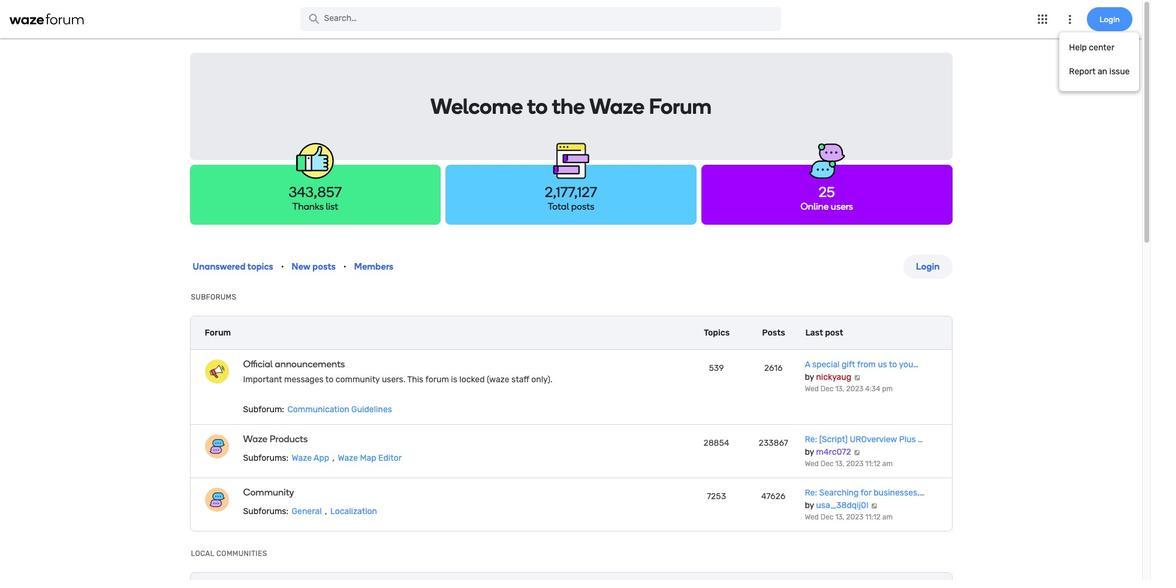 Task type: locate. For each thing, give the bounding box(es) containing it.
gift
[[842, 360, 856, 370]]

wed down usa_38dqij0l
[[805, 514, 819, 522]]

1 vertical spatial to
[[890, 360, 898, 370]]

2023 for waze products
[[847, 460, 864, 469]]

(waze
[[487, 375, 510, 385]]

539
[[709, 364, 724, 374]]

view the latest post image down a special gift from us to you… link
[[854, 375, 862, 381]]

1 wed dec 13, 2023 11:12 am from the top
[[805, 460, 893, 469]]

2023
[[847, 385, 864, 394], [847, 460, 864, 469], [847, 514, 864, 522]]

community link
[[243, 487, 589, 499]]

re: left [script]
[[805, 435, 818, 445]]

1 2023 from the top
[[847, 385, 864, 394]]

subforums: general , localization
[[243, 507, 377, 517]]

2023 down usa_38dqij0l link
[[847, 514, 864, 522]]

map
[[360, 454, 377, 464]]

1 vertical spatial 2023
[[847, 460, 864, 469]]

by
[[805, 373, 815, 383], [805, 448, 815, 458], [805, 501, 815, 511]]

1 vertical spatial forum
[[205, 328, 231, 338]]

13, down nickyaug link
[[836, 385, 845, 394]]

by left usa_38dqij0l link
[[805, 501, 815, 511]]

view the latest post image
[[854, 450, 862, 456]]

•
[[281, 262, 284, 271], [344, 262, 347, 271]]

am down businesses,…
[[883, 514, 893, 522]]

1 vertical spatial by
[[805, 448, 815, 458]]

re: searching for businesses,… link
[[805, 488, 925, 499]]

2 dec from the top
[[821, 460, 834, 469]]

0 vertical spatial am
[[883, 460, 893, 469]]

products
[[270, 434, 308, 445]]

subforums
[[191, 293, 237, 302]]

am for waze products
[[883, 460, 893, 469]]

3 dec from the top
[[821, 514, 834, 522]]

25
[[819, 184, 836, 201]]

view the latest post image for community
[[871, 503, 879, 509]]

community
[[243, 487, 294, 499]]

dec
[[821, 385, 834, 394], [821, 460, 834, 469], [821, 514, 834, 522]]

wed
[[805, 385, 819, 394], [805, 460, 819, 469], [805, 514, 819, 522]]

subforums: down the waze products
[[243, 454, 289, 464]]

…
[[919, 435, 924, 445]]

welcome
[[431, 94, 523, 119]]

0 vertical spatial wed
[[805, 385, 819, 394]]

us
[[878, 360, 888, 370]]

dec down usa_38dqij0l
[[821, 514, 834, 522]]

to
[[528, 94, 548, 119], [890, 360, 898, 370], [326, 375, 334, 385]]

by inside the re: [script] uroverview plus … by m4rc072
[[805, 448, 815, 458]]

2 vertical spatial 13,
[[836, 514, 845, 522]]

1 vertical spatial am
[[883, 514, 893, 522]]

13, down usa_38dqij0l link
[[836, 514, 845, 522]]

2 by from the top
[[805, 448, 815, 458]]

3 13, from the top
[[836, 514, 845, 522]]

community
[[336, 375, 380, 385]]

0 vertical spatial re:
[[805, 435, 818, 445]]

0 vertical spatial wed dec 13, 2023 11:12 am
[[805, 460, 893, 469]]

official
[[243, 359, 273, 370]]

2 horizontal spatial to
[[890, 360, 898, 370]]

4:34
[[866, 385, 881, 394]]

local communities
[[191, 550, 267, 559]]

13, down m4rc072
[[836, 460, 845, 469]]

11:12 down the re: [script] uroverview plus … by m4rc072
[[866, 460, 881, 469]]

re: for community
[[805, 488, 818, 499]]

nickyaug link
[[817, 373, 852, 383]]

dec down the m4rc072 link at the bottom right
[[821, 460, 834, 469]]

2 11:12 from the top
[[866, 514, 881, 522]]

only).
[[532, 375, 553, 385]]

pm
[[883, 385, 893, 394]]

view the latest post image
[[854, 375, 862, 381], [871, 503, 879, 509]]

2 re: from the top
[[805, 488, 818, 499]]

1 subforums: from the top
[[243, 454, 289, 464]]

2 vertical spatial by
[[805, 501, 815, 511]]

staff
[[512, 375, 530, 385]]

users
[[831, 201, 854, 212]]

by left the m4rc072 link at the bottom right
[[805, 448, 815, 458]]

this
[[408, 375, 424, 385]]

, right app
[[333, 454, 335, 464]]

by down a
[[805, 373, 815, 383]]

2 13, from the top
[[836, 460, 845, 469]]

forum locked image
[[205, 360, 229, 384]]

wed down a
[[805, 385, 819, 394]]

2616
[[765, 364, 783, 374]]

dec for waze products
[[821, 460, 834, 469]]

2 wed from the top
[[805, 460, 819, 469]]

0 vertical spatial 13,
[[836, 385, 845, 394]]

m4rc072
[[817, 448, 852, 458]]

re: inside the re: [script] uroverview plus … by m4rc072
[[805, 435, 818, 445]]

[script]
[[820, 435, 848, 445]]

view the latest post image down "for"
[[871, 503, 879, 509]]

general link
[[291, 507, 323, 517]]

wed dec 13, 2023 11:12 am
[[805, 460, 893, 469], [805, 514, 893, 522]]

1 am from the top
[[883, 460, 893, 469]]

am down the uroverview
[[883, 460, 893, 469]]

1 vertical spatial view the latest post image
[[871, 503, 879, 509]]

0 vertical spatial to
[[528, 94, 548, 119]]

to right us
[[890, 360, 898, 370]]

1 horizontal spatial view the latest post image
[[871, 503, 879, 509]]

posts
[[763, 328, 786, 338]]

re: inside re: searching for businesses,… by usa_38dqij0l
[[805, 488, 818, 499]]

subforums:
[[243, 454, 289, 464], [243, 507, 289, 517]]

messages
[[284, 375, 324, 385]]

0 horizontal spatial to
[[326, 375, 334, 385]]

2 am from the top
[[883, 514, 893, 522]]

wed dec 13, 2023 4:34 pm
[[805, 385, 893, 394]]

,
[[333, 454, 335, 464], [325, 507, 327, 517]]

1 horizontal spatial •
[[344, 262, 347, 271]]

25 online users
[[801, 184, 854, 212]]

re: left searching
[[805, 488, 818, 499]]

1 vertical spatial dec
[[821, 460, 834, 469]]

0 vertical spatial by
[[805, 373, 815, 383]]

1 by from the top
[[805, 373, 815, 383]]

, right general link
[[325, 507, 327, 517]]

13, for community
[[836, 514, 845, 522]]

1 dec from the top
[[821, 385, 834, 394]]

13, for waze products
[[836, 460, 845, 469]]

28854
[[704, 439, 730, 449]]

to down the announcements
[[326, 375, 334, 385]]

1 vertical spatial wed dec 13, 2023 11:12 am
[[805, 514, 893, 522]]

3 2023 from the top
[[847, 514, 864, 522]]

0 vertical spatial subforums:
[[243, 454, 289, 464]]

re: for waze products
[[805, 435, 818, 445]]

localization link
[[329, 507, 379, 517]]

2 wed dec 13, 2023 11:12 am from the top
[[805, 514, 893, 522]]

0 horizontal spatial view the latest post image
[[854, 375, 862, 381]]

re:
[[805, 435, 818, 445], [805, 488, 818, 499]]

2023 down view the latest post icon
[[847, 460, 864, 469]]

0 vertical spatial view the latest post image
[[854, 375, 862, 381]]

1 vertical spatial 11:12
[[866, 514, 881, 522]]

wed down the m4rc072 link at the bottom right
[[805, 460, 819, 469]]

0 vertical spatial forum
[[649, 94, 712, 119]]

1 re: from the top
[[805, 435, 818, 445]]

0 horizontal spatial ,
[[325, 507, 327, 517]]

0 vertical spatial 2023
[[847, 385, 864, 394]]

waze
[[590, 94, 645, 119], [243, 434, 268, 445], [292, 454, 312, 464], [338, 454, 358, 464]]

official announcements link
[[243, 359, 589, 370]]

editor
[[379, 454, 402, 464]]

2 subforums: from the top
[[243, 507, 289, 517]]

app
[[314, 454, 329, 464]]

wed dec 13, 2023 11:12 am for waze products
[[805, 460, 893, 469]]

wed dec 13, 2023 11:12 am down view the latest post icon
[[805, 460, 893, 469]]

2 vertical spatial dec
[[821, 514, 834, 522]]

wed for waze products
[[805, 460, 819, 469]]

dec down nickyaug
[[821, 385, 834, 394]]

1 vertical spatial re:
[[805, 488, 818, 499]]

post
[[826, 328, 844, 338]]

0 vertical spatial dec
[[821, 385, 834, 394]]

0 horizontal spatial •
[[281, 262, 284, 271]]

2,177,127 total posts
[[545, 184, 598, 212]]

searching
[[820, 488, 859, 499]]

users.
[[382, 375, 406, 385]]

343,857 thanks list
[[289, 184, 342, 212]]

0 vertical spatial ,
[[333, 454, 335, 464]]

to left the
[[528, 94, 548, 119]]

1 vertical spatial wed
[[805, 460, 819, 469]]

welcome to the waze forum
[[431, 94, 712, 119]]

2,177,127
[[545, 184, 598, 201]]

2 vertical spatial 2023
[[847, 514, 864, 522]]

1 11:12 from the top
[[866, 460, 881, 469]]

11:12 down re: searching for businesses,… by usa_38dqij0l
[[866, 514, 881, 522]]

3 by from the top
[[805, 501, 815, 511]]

2 vertical spatial wed
[[805, 514, 819, 522]]

from
[[858, 360, 876, 370]]

2023 left 4:34 at the right bottom of page
[[847, 385, 864, 394]]

nickyaug
[[817, 373, 852, 383]]

13,
[[836, 385, 845, 394], [836, 460, 845, 469], [836, 514, 845, 522]]

wed dec 13, 2023 11:12 am down usa_38dqij0l link
[[805, 514, 893, 522]]

a
[[805, 360, 811, 370]]

1 vertical spatial 13,
[[836, 460, 845, 469]]

1 vertical spatial ,
[[325, 507, 327, 517]]

343,857
[[289, 184, 342, 201]]

general
[[292, 507, 322, 517]]

to inside a special gift from us to you… by nickyaug
[[890, 360, 898, 370]]

0 vertical spatial 11:12
[[866, 460, 881, 469]]

1 vertical spatial subforums:
[[243, 507, 289, 517]]

subforums: down community
[[243, 507, 289, 517]]

2 2023 from the top
[[847, 460, 864, 469]]

1 • from the left
[[281, 262, 284, 271]]

waze app link
[[291, 454, 331, 464]]

re: searching for businesses,… by usa_38dqij0l
[[805, 488, 925, 511]]

by inside a special gift from us to you… by nickyaug
[[805, 373, 815, 383]]

2 vertical spatial to
[[326, 375, 334, 385]]

3 wed from the top
[[805, 514, 819, 522]]

am
[[883, 460, 893, 469], [883, 514, 893, 522]]



Task type: describe. For each thing, give the bounding box(es) containing it.
local
[[191, 550, 215, 559]]

2 • from the left
[[344, 262, 347, 271]]

localization
[[331, 507, 377, 517]]

topics
[[704, 328, 730, 338]]

re: [script] uroverview plus … by m4rc072
[[805, 435, 924, 458]]

11:12 for waze products
[[866, 460, 881, 469]]

233867
[[759, 439, 789, 449]]

total
[[548, 201, 569, 212]]

subforums: waze app , waze map editor
[[243, 454, 402, 464]]

m4rc072 link
[[817, 448, 852, 458]]

official announcements important messages to community users. this forum is locked (waze staff only).
[[243, 359, 553, 385]]

communication guidelines link
[[286, 405, 394, 415]]

for
[[861, 488, 872, 499]]

1 horizontal spatial forum
[[649, 94, 712, 119]]

subforums: for waze products
[[243, 454, 289, 464]]

usa_38dqij0l link
[[817, 501, 869, 511]]

wed dec 13, 2023 11:12 am for community
[[805, 514, 893, 522]]

waze left app
[[292, 454, 312, 464]]

1 13, from the top
[[836, 385, 845, 394]]

announcements
[[275, 359, 345, 370]]

you…
[[900, 360, 919, 370]]

a special gift from us to you… link
[[805, 360, 919, 370]]

am for community
[[883, 514, 893, 522]]

usa_38dqij0l
[[817, 501, 869, 511]]

businesses,…
[[874, 488, 925, 499]]

view the latest post image for official announcements
[[854, 375, 862, 381]]

communities
[[217, 550, 267, 559]]

7253
[[707, 492, 727, 502]]

waze products link
[[243, 434, 589, 445]]

posts
[[572, 201, 595, 212]]

last
[[806, 328, 824, 338]]

subforums: for community
[[243, 507, 289, 517]]

waze products
[[243, 434, 308, 445]]

waze map editor link
[[337, 454, 403, 464]]

waze right the
[[590, 94, 645, 119]]

a special gift from us to you… by nickyaug
[[805, 360, 919, 383]]

guidelines
[[352, 405, 392, 415]]

is
[[451, 375, 458, 385]]

list
[[326, 201, 338, 212]]

local communities link
[[191, 550, 267, 559]]

special
[[813, 360, 840, 370]]

waze down the subforum:
[[243, 434, 268, 445]]

wed for community
[[805, 514, 819, 522]]

1 horizontal spatial to
[[528, 94, 548, 119]]

re: [script] uroverview plus … link
[[805, 435, 924, 445]]

communication
[[288, 405, 350, 415]]

1 wed from the top
[[805, 385, 819, 394]]

1 horizontal spatial ,
[[333, 454, 335, 464]]

important
[[243, 375, 282, 385]]

dec for community
[[821, 514, 834, 522]]

online
[[801, 201, 829, 212]]

uroverview
[[850, 435, 898, 445]]

the
[[552, 94, 585, 119]]

subforum: communication guidelines
[[243, 405, 392, 415]]

last post
[[806, 328, 844, 338]]

0 horizontal spatial forum
[[205, 328, 231, 338]]

plus
[[900, 435, 916, 445]]

11:12 for community
[[866, 514, 881, 522]]

2023 for community
[[847, 514, 864, 522]]

by inside re: searching for businesses,… by usa_38dqij0l
[[805, 501, 815, 511]]

waze left map
[[338, 454, 358, 464]]

locked
[[460, 375, 485, 385]]

subforum:
[[243, 405, 284, 415]]

47626
[[762, 492, 786, 502]]

forum
[[426, 375, 449, 385]]

to inside official announcements important messages to community users. this forum is locked (waze staff only).
[[326, 375, 334, 385]]

thanks
[[292, 201, 324, 212]]



Task type: vqa. For each thing, say whether or not it's contained in the screenshot.
the bottommost 11:12
yes



